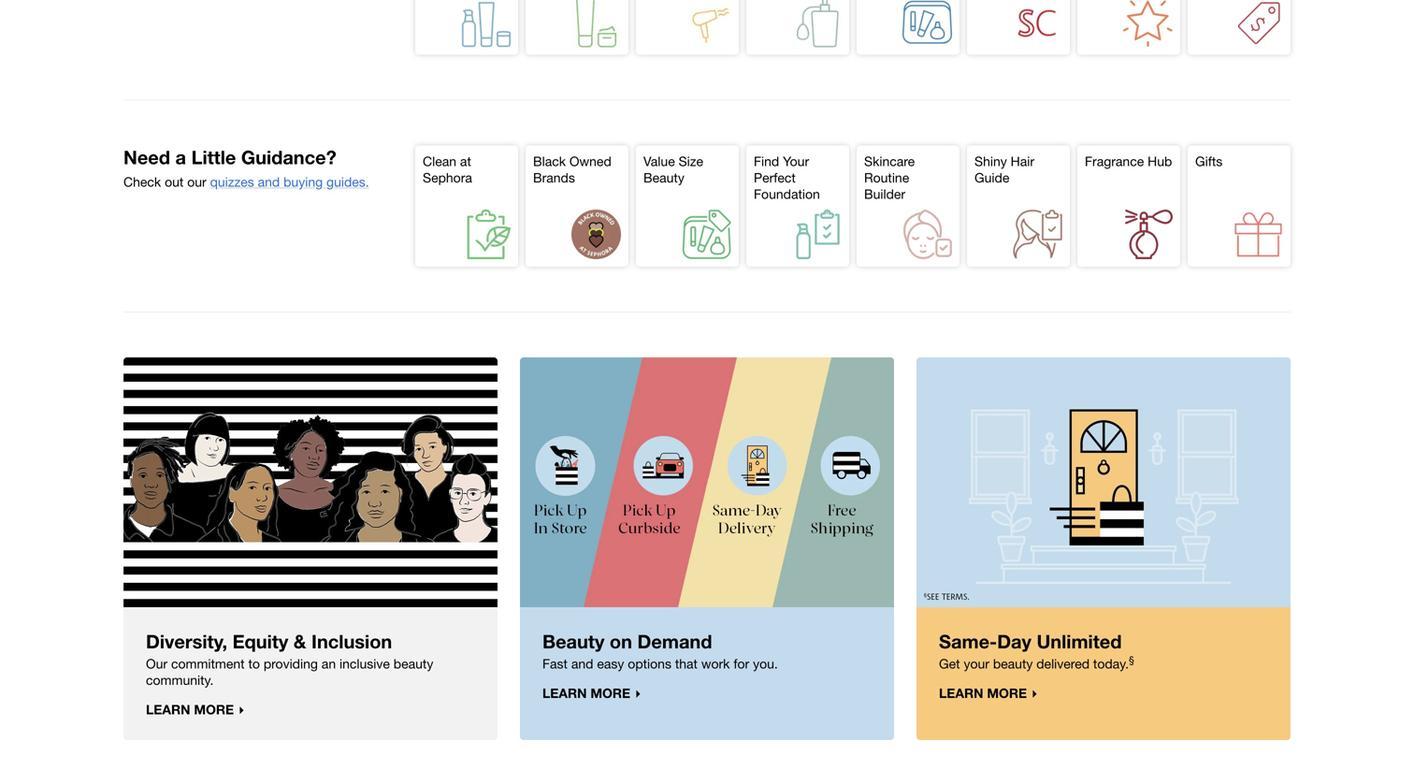 Task type: locate. For each thing, give the bounding box(es) containing it.
0 horizontal spatial learn
[[146, 702, 190, 717]]

fragrance
[[1085, 153, 1145, 169]]

learn
[[543, 685, 587, 701], [939, 685, 984, 701], [146, 702, 190, 717]]

0 horizontal spatial learn more ▸ link
[[124, 357, 498, 740]]

2 horizontal spatial ▸
[[1031, 685, 1038, 701]]

at
[[460, 153, 471, 169]]

builder
[[865, 186, 906, 201]]

beauty
[[644, 170, 685, 185]]

shiny hair guide
[[975, 153, 1035, 185]]

0 horizontal spatial more
[[194, 702, 234, 717]]

buying
[[284, 174, 323, 189]]

0 horizontal spatial learn more ▸
[[146, 702, 245, 717]]

your
[[783, 153, 809, 169]]

brands
[[533, 170, 575, 185]]

guidance?
[[241, 146, 337, 168]]

and
[[258, 174, 280, 189]]

skincare
[[865, 153, 915, 169]]

gifts link
[[1188, 145, 1291, 267]]

0 horizontal spatial ▸
[[238, 702, 245, 717]]

routine
[[865, 170, 910, 185]]

little
[[191, 146, 236, 168]]

1 horizontal spatial ▸
[[634, 685, 641, 701]]

1 horizontal spatial learn more ▸ link
[[520, 357, 895, 740]]

value size beauty
[[644, 153, 704, 185]]

▸
[[634, 685, 641, 701], [1031, 685, 1038, 701], [238, 702, 245, 717]]

more
[[591, 685, 631, 701], [987, 685, 1027, 701], [194, 702, 234, 717]]

black
[[533, 153, 566, 169]]

a
[[175, 146, 186, 168]]

learn more ▸
[[543, 685, 641, 701], [939, 685, 1038, 701], [146, 702, 245, 717]]

guide
[[975, 170, 1010, 185]]

find your perfect foundation link
[[747, 145, 850, 267]]

learn more ▸ link
[[124, 357, 498, 740], [520, 357, 895, 740]]

black owned brands link
[[526, 145, 629, 267]]

foundation
[[754, 186, 820, 201]]

find your perfect foundation
[[754, 153, 820, 201]]

skincare routine builder link
[[857, 145, 960, 267]]

find
[[754, 153, 780, 169]]

quizzes
[[210, 174, 254, 189]]



Task type: describe. For each thing, give the bounding box(es) containing it.
fragrance hub
[[1085, 153, 1173, 169]]

quizzes and buying guides. link
[[210, 174, 369, 189]]

clean at sephora
[[423, 153, 472, 185]]

1 horizontal spatial learn
[[543, 685, 587, 701]]

need
[[124, 146, 170, 168]]

fragrance hub link
[[1078, 145, 1181, 267]]

1 learn more ▸ link from the left
[[124, 357, 498, 740]]

shiny
[[975, 153, 1008, 169]]

skincare routine builder
[[865, 153, 915, 201]]

value
[[644, 153, 675, 169]]

sephora
[[423, 170, 472, 185]]

hub
[[1148, 153, 1173, 169]]

2 horizontal spatial learn
[[939, 685, 984, 701]]

▸ for second learn more ▸ link from right
[[238, 702, 245, 717]]

1 horizontal spatial more
[[591, 685, 631, 701]]

perfect
[[754, 170, 796, 185]]

shiny hair guide link
[[968, 145, 1070, 267]]

2 horizontal spatial learn more ▸
[[939, 685, 1038, 701]]

§
[[1129, 654, 1135, 665]]

clean at sephora link
[[415, 145, 518, 267]]

owned
[[570, 153, 612, 169]]

need a little guidance? quizzes and buying guides.
[[124, 146, 369, 189]]

2 horizontal spatial more
[[987, 685, 1027, 701]]

gifts
[[1196, 153, 1223, 169]]

black owned brands
[[533, 153, 612, 185]]

1 horizontal spatial learn more ▸
[[543, 685, 641, 701]]

clean
[[423, 153, 457, 169]]

hair
[[1011, 153, 1035, 169]]

guides.
[[327, 174, 369, 189]]

2 learn more ▸ link from the left
[[520, 357, 895, 740]]

size
[[679, 153, 704, 169]]

value size beauty link
[[636, 145, 739, 267]]

▸ for first learn more ▸ link from right
[[634, 685, 641, 701]]



Task type: vqa. For each thing, say whether or not it's contained in the screenshot.
345 for tan skin with warm olive undertones Icon
no



